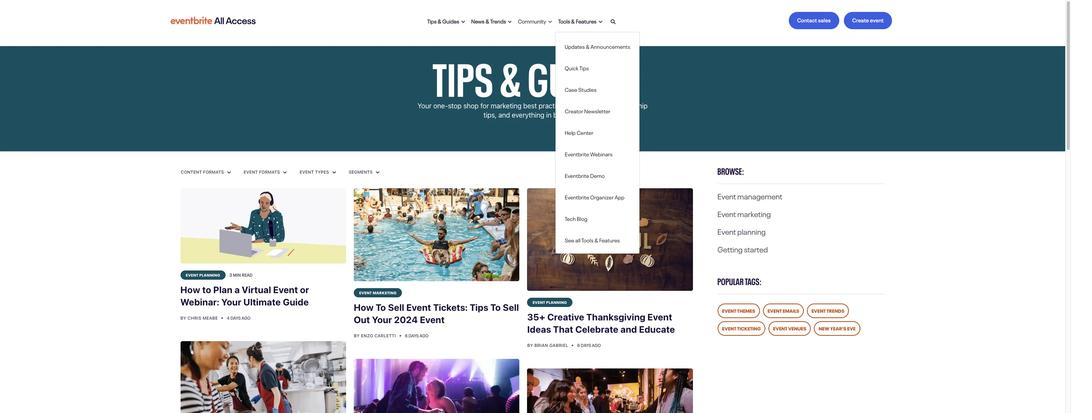 Task type: locate. For each thing, give the bounding box(es) containing it.
0 vertical spatial event planning
[[717, 226, 766, 237]]

& right news
[[486, 17, 489, 24]]

create event link
[[844, 12, 892, 29]]

event right arrow image
[[244, 170, 258, 175]]

0 vertical spatial days
[[230, 315, 241, 321]]

& up updates
[[571, 17, 575, 24]]

0 horizontal spatial planning
[[199, 272, 220, 278]]

event planning up getting started
[[717, 226, 766, 237]]

& right all
[[595, 236, 598, 244]]

eventbrite inside eventbrite webinars link
[[565, 150, 589, 158]]

tips & guides
[[427, 17, 459, 24], [433, 40, 633, 109]]

sales
[[818, 16, 831, 23]]

marketing
[[491, 102, 522, 110], [737, 208, 771, 219], [373, 290, 397, 296]]

eve
[[847, 325, 856, 332]]

event marketing down 'event management'
[[717, 208, 771, 219]]

2 horizontal spatial ago
[[592, 343, 601, 349]]

1 vertical spatial event marketing link
[[354, 289, 402, 298]]

1 vertical spatial 6
[[577, 343, 580, 349]]

1 horizontal spatial event
[[870, 16, 884, 23]]

1 horizontal spatial how
[[354, 303, 374, 313]]

1 vertical spatial days
[[408, 333, 419, 339]]

by left brian
[[527, 344, 533, 349]]

0 horizontal spatial formats
[[203, 170, 224, 175]]

0 vertical spatial 6
[[405, 333, 408, 339]]

1 horizontal spatial to
[[490, 303, 501, 313]]

how inside "how to plan a virtual event or webinar: your ultimate guide"
[[180, 285, 200, 296]]

0 horizontal spatial features
[[576, 17, 597, 24]]

0 horizontal spatial marketing
[[373, 290, 397, 296]]

1 vertical spatial event marketing
[[359, 290, 397, 296]]

virtual
[[242, 285, 271, 296]]

event marketing link up 'out'
[[354, 289, 402, 298]]

1 vertical spatial planning
[[199, 272, 220, 278]]

arrow image left news
[[461, 20, 465, 23]]

event planning link up to
[[180, 271, 226, 280]]

arrow image
[[461, 20, 465, 23], [548, 20, 552, 23], [599, 20, 602, 23]]

1 arrow image from the left
[[283, 171, 287, 174]]

updates & announcements
[[565, 42, 630, 50]]

arrow image right 'community'
[[548, 20, 552, 23]]

0 vertical spatial and
[[498, 111, 510, 119]]

0 horizontal spatial arrow image
[[461, 20, 465, 23]]

3 eventbrite from the top
[[565, 193, 589, 201]]

event up the 35+
[[533, 300, 545, 305]]

guide
[[283, 297, 309, 308]]

6 days ago down 2024
[[405, 333, 429, 339]]

eventbrite demo
[[565, 172, 605, 179]]

event planning up to
[[186, 272, 220, 278]]

1 horizontal spatial event planning link
[[527, 299, 572, 308]]

arrow image inside tools & features link
[[599, 20, 602, 23]]

features down tech blog link
[[599, 236, 620, 244]]

newsletter
[[584, 107, 610, 115]]

contact sales link
[[789, 12, 839, 29]]

2 horizontal spatial event planning
[[717, 226, 766, 237]]

your inside "how to plan a virtual event or webinar: your ultimate guide"
[[221, 297, 241, 308]]

1 horizontal spatial days
[[408, 333, 419, 339]]

0 vertical spatial eventbrite
[[565, 150, 589, 158]]

1 vertical spatial event planning link
[[180, 271, 226, 280]]

& left news
[[438, 17, 441, 24]]

arrow image inside community 'link'
[[548, 20, 552, 23]]

1 vertical spatial ago
[[420, 333, 429, 339]]

0 horizontal spatial event marketing link
[[354, 289, 402, 298]]

creator
[[565, 107, 583, 115]]

how up webinar:
[[180, 285, 200, 296]]

eventbrite inside eventbrite organizer app link
[[565, 193, 589, 201]]

event planning
[[717, 226, 766, 237], [186, 272, 220, 278], [533, 300, 567, 305]]

1 horizontal spatial formats
[[259, 170, 280, 175]]

2 vertical spatial days
[[581, 343, 591, 349]]

features left search icon on the top right
[[576, 17, 597, 24]]

arrow image for tools & features
[[599, 20, 602, 23]]

6 down 2024
[[405, 333, 408, 339]]

0 horizontal spatial ago
[[242, 315, 251, 321]]

1 vertical spatial your
[[221, 297, 241, 308]]

between.
[[553, 111, 582, 119]]

0 vertical spatial event planning link
[[717, 226, 766, 237]]

how up 'out'
[[354, 303, 374, 313]]

0 vertical spatial tips & guides
[[427, 17, 459, 24]]

your down the a
[[221, 297, 241, 308]]

2 sell from the left
[[503, 303, 519, 313]]

event inside your one-stop shop for marketing best practices, event ideas, sponsorship tips, and everything in between.
[[571, 102, 588, 110]]

how to sell event tickets: tips to sell out your 2024 event
[[354, 303, 519, 326]]

your up carletti
[[372, 315, 392, 326]]

min
[[233, 272, 241, 278]]

days right 4
[[230, 315, 241, 321]]

1 horizontal spatial marketing
[[491, 102, 522, 110]]

event planning up the 35+
[[533, 300, 567, 305]]

event left emails
[[768, 308, 782, 315]]

1 vertical spatial event planning
[[186, 272, 220, 278]]

event up guide
[[273, 285, 298, 296]]

that
[[553, 325, 573, 335]]

event formats button
[[243, 169, 287, 175]]

eventbrite webinars link
[[556, 147, 639, 161]]

1 horizontal spatial event planning
[[533, 300, 567, 305]]

sell
[[388, 303, 404, 313], [503, 303, 519, 313]]

event planning link
[[717, 226, 766, 237], [180, 271, 226, 280], [527, 299, 572, 308]]

3 arrow image from the left
[[599, 20, 602, 23]]

0 vertical spatial event
[[870, 16, 884, 23]]

0 horizontal spatial event planning
[[186, 272, 220, 278]]

1 vertical spatial 6 days ago
[[577, 343, 601, 349]]

1 vertical spatial eventbrite
[[565, 172, 589, 179]]

arrow image left search icon on the top right
[[599, 20, 602, 23]]

0 horizontal spatial tools
[[558, 17, 570, 24]]

formats
[[203, 170, 224, 175], [259, 170, 280, 175]]

2 formats from the left
[[259, 170, 280, 175]]

how to plan a virtual event or webinar: your ultimate guide
[[180, 285, 309, 308]]

out
[[354, 315, 370, 326]]

0 horizontal spatial 6
[[405, 333, 408, 339]]

2 vertical spatial event planning
[[533, 300, 567, 305]]

1 formats from the left
[[203, 170, 224, 175]]

by left chris
[[180, 316, 186, 321]]

event themes
[[722, 308, 755, 315]]

event marketing up 'out'
[[359, 290, 397, 296]]

1 vertical spatial marketing
[[737, 208, 771, 219]]

arrow image right types
[[332, 171, 336, 174]]

6 right gabriel
[[577, 343, 580, 349]]

tech
[[565, 215, 576, 222]]

segments button
[[348, 169, 380, 175]]

2 horizontal spatial days
[[581, 343, 591, 349]]

arrow image inside segments dropdown button
[[376, 171, 380, 174]]

event right create
[[870, 16, 884, 23]]

event inside dropdown button
[[300, 170, 314, 175]]

app
[[615, 193, 625, 201]]

event planning link up the 35+
[[527, 299, 572, 308]]

1 vertical spatial and
[[621, 325, 637, 335]]

to
[[376, 303, 386, 313], [490, 303, 501, 313]]

create
[[852, 16, 869, 23]]

planning up to
[[199, 272, 220, 278]]

arrow image
[[283, 171, 287, 174], [332, 171, 336, 174], [376, 171, 380, 174]]

ago down celebrate
[[592, 343, 601, 349]]

event
[[244, 170, 258, 175], [300, 170, 314, 175], [717, 190, 736, 202], [717, 208, 736, 219], [717, 226, 736, 237], [186, 272, 198, 278], [273, 285, 298, 296], [359, 290, 372, 296], [533, 300, 545, 305], [406, 303, 431, 313], [722, 308, 736, 315], [768, 308, 782, 315], [812, 308, 826, 315], [648, 312, 672, 323], [420, 315, 445, 326], [722, 325, 736, 332], [773, 325, 787, 332]]

for
[[480, 102, 489, 110]]

arrow image
[[508, 20, 512, 23]]

tips & guides link
[[424, 12, 468, 29]]

event planning for 35+ creative thanksgiving event ideas that celebrate and educate
[[533, 300, 567, 305]]

0 horizontal spatial how
[[180, 285, 200, 296]]

1 vertical spatial how
[[354, 303, 374, 313]]

formats inside 'popup button'
[[203, 170, 224, 175]]

formats for event
[[259, 170, 280, 175]]

1 vertical spatial features
[[599, 236, 620, 244]]

marketing up tips,
[[491, 102, 522, 110]]

6 days ago for sell
[[405, 333, 429, 339]]

0 horizontal spatial by
[[180, 316, 186, 321]]

planning up creative
[[546, 300, 567, 305]]

2 vertical spatial by
[[527, 344, 533, 349]]

0 vertical spatial marketing
[[491, 102, 522, 110]]

marketing up 2024
[[373, 290, 397, 296]]

1 horizontal spatial event marketing
[[717, 208, 771, 219]]

2 horizontal spatial arrow image
[[599, 20, 602, 23]]

sell left the 35+
[[503, 303, 519, 313]]

0 vertical spatial guides
[[442, 17, 459, 24]]

2 vertical spatial your
[[372, 315, 392, 326]]

eventbrite left demo
[[565, 172, 589, 179]]

1 horizontal spatial by
[[354, 334, 360, 339]]

marketing inside your one-stop shop for marketing best practices, event ideas, sponsorship tips, and everything in between.
[[491, 102, 522, 110]]

days down celebrate
[[581, 343, 591, 349]]

event up between.
[[571, 102, 588, 110]]

content
[[181, 170, 202, 175]]

case
[[565, 85, 577, 93]]

1 sell from the left
[[388, 303, 404, 313]]

event trends
[[812, 308, 844, 315]]

event planning for how to plan a virtual event or webinar: your ultimate guide
[[186, 272, 220, 278]]

new year's eve
[[819, 325, 856, 332]]

0 vertical spatial event marketing
[[717, 208, 771, 219]]

2 vertical spatial planning
[[546, 300, 567, 305]]

0 vertical spatial event marketing link
[[717, 208, 771, 219]]

event left types
[[300, 170, 314, 175]]

2 eventbrite from the top
[[565, 172, 589, 179]]

3 arrow image from the left
[[376, 171, 380, 174]]

35+ creative thanksgiving event ideas that celebrate and educate
[[527, 312, 675, 335]]

0 horizontal spatial sell
[[388, 303, 404, 313]]

contact sales
[[797, 16, 831, 23]]

by brian gabriel
[[527, 344, 570, 349]]

sell up 2024
[[388, 303, 404, 313]]

1 horizontal spatial planning
[[546, 300, 567, 305]]

1 horizontal spatial arrow image
[[332, 171, 336, 174]]

and inside 35+ creative thanksgiving event ideas that celebrate and educate
[[621, 325, 637, 335]]

1 horizontal spatial guides
[[528, 40, 633, 109]]

& for the tips & guides link
[[438, 17, 441, 24]]

1 vertical spatial event
[[571, 102, 588, 110]]

by left enzo
[[354, 334, 360, 339]]

event marketing for the rightmost event marketing link
[[717, 208, 771, 219]]

tools up updates
[[558, 17, 570, 24]]

0 vertical spatial 6 days ago
[[405, 333, 429, 339]]

event left venues
[[773, 325, 787, 332]]

news & trends link
[[468, 12, 515, 29]]

tags:
[[745, 275, 762, 288]]

1 vertical spatial tools
[[582, 236, 594, 244]]

chris
[[188, 316, 201, 321]]

see
[[565, 236, 574, 244]]

0 horizontal spatial event
[[571, 102, 588, 110]]

couple dancing in nightclub image
[[354, 360, 520, 414]]

2 horizontal spatial planning
[[737, 226, 766, 237]]

planning
[[737, 226, 766, 237], [199, 272, 220, 278], [546, 300, 567, 305]]

arrow image inside event formats popup button
[[283, 171, 287, 174]]

arrow image
[[227, 171, 231, 174]]

0 horizontal spatial your
[[221, 297, 241, 308]]

arrow image right the segments
[[376, 171, 380, 174]]

and down thanksgiving at right
[[621, 325, 637, 335]]

your left the one-
[[418, 102, 432, 110]]

0 horizontal spatial days
[[230, 315, 241, 321]]

year's
[[830, 325, 846, 332]]

2 horizontal spatial arrow image
[[376, 171, 380, 174]]

0 vertical spatial ago
[[242, 315, 251, 321]]

2 vertical spatial event planning link
[[527, 299, 572, 308]]

arrow image inside the tips & guides link
[[461, 20, 465, 23]]

1 horizontal spatial arrow image
[[548, 20, 552, 23]]

content formats
[[181, 170, 225, 175]]

event inside 35+ creative thanksgiving event ideas that celebrate and educate
[[648, 312, 672, 323]]

0 vertical spatial how
[[180, 285, 200, 296]]

studies
[[578, 85, 597, 93]]

event marketing link down 'event management'
[[717, 208, 771, 219]]

features
[[576, 17, 597, 24], [599, 236, 620, 244]]

event inside popup button
[[244, 170, 258, 175]]

event marketing link
[[717, 208, 771, 219], [354, 289, 402, 298]]

3 min read
[[229, 272, 253, 278]]

all
[[575, 236, 581, 244]]

4 days ago
[[227, 315, 251, 321]]

35+ creative thanksgiving event ideas that celebrate and educate link
[[527, 308, 693, 341]]

1 vertical spatial tips & guides
[[433, 40, 633, 109]]

1 eventbrite from the top
[[565, 150, 589, 158]]

event planning link up getting started
[[717, 226, 766, 237]]

1 arrow image from the left
[[461, 20, 465, 23]]

community link
[[515, 12, 555, 29]]

updates & announcements link
[[556, 39, 639, 53]]

blog
[[577, 215, 587, 222]]

eventbrite up tech blog
[[565, 193, 589, 201]]

1 vertical spatial by
[[354, 334, 360, 339]]

event types
[[300, 170, 330, 175]]

event down event management link
[[717, 208, 736, 219]]

meabe
[[203, 316, 218, 321]]

ago for ultimate
[[242, 315, 251, 321]]

planning up the started
[[737, 226, 766, 237]]

event emails
[[768, 308, 799, 315]]

0 horizontal spatial event marketing
[[359, 290, 397, 296]]

event up educate
[[648, 312, 672, 323]]

arrow image right event formats at left top
[[283, 171, 287, 174]]

1 horizontal spatial 6
[[577, 343, 580, 349]]

by
[[180, 316, 186, 321], [354, 334, 360, 339], [527, 344, 533, 349]]

event planning link for 35+ creative thanksgiving event ideas that celebrate and educate
[[527, 299, 572, 308]]

2 vertical spatial ago
[[592, 343, 601, 349]]

a
[[234, 285, 240, 296]]

eventbrite down help center
[[565, 150, 589, 158]]

1 horizontal spatial 6 days ago
[[577, 343, 601, 349]]

1 horizontal spatial your
[[372, 315, 392, 326]]

tools right all
[[582, 236, 594, 244]]

eventbrite for eventbrite organizer app
[[565, 193, 589, 201]]

2 horizontal spatial your
[[418, 102, 432, 110]]

eventbrite demo link
[[556, 168, 639, 182]]

and inside your one-stop shop for marketing best practices, event ideas, sponsorship tips, and everything in between.
[[498, 111, 510, 119]]

arrow image for tips & guides
[[461, 20, 465, 23]]

formats inside popup button
[[259, 170, 280, 175]]

1 horizontal spatial ago
[[420, 333, 429, 339]]

35+
[[527, 312, 545, 323]]

2 arrow image from the left
[[548, 20, 552, 23]]

& right updates
[[586, 42, 590, 50]]

1 to from the left
[[376, 303, 386, 313]]

1 horizontal spatial sell
[[503, 303, 519, 313]]

1 vertical spatial guides
[[528, 40, 633, 109]]

see all tools & features
[[565, 236, 620, 244]]

ago right 4
[[242, 315, 251, 321]]

tickets:
[[433, 303, 468, 313]]

2 vertical spatial marketing
[[373, 290, 397, 296]]

6 days ago down celebrate
[[577, 343, 601, 349]]

2 to from the left
[[490, 303, 501, 313]]

ago down 'how to sell event tickets: tips to sell out your 2024 event' link
[[420, 333, 429, 339]]

by chris meabe link
[[180, 316, 219, 321]]

eventbrite inside eventbrite demo link
[[565, 172, 589, 179]]

2 arrow image from the left
[[332, 171, 336, 174]]

event
[[870, 16, 884, 23], [571, 102, 588, 110]]

0 vertical spatial your
[[418, 102, 432, 110]]

1 horizontal spatial and
[[621, 325, 637, 335]]

new year's eve link
[[814, 322, 860, 336]]

0 horizontal spatial event planning link
[[180, 271, 226, 280]]

how inside how to sell event tickets: tips to sell out your 2024 event
[[354, 303, 374, 313]]

tools
[[558, 17, 570, 24], [582, 236, 594, 244]]

marketing down event management link
[[737, 208, 771, 219]]

arrow image inside event types dropdown button
[[332, 171, 336, 174]]

how for how to sell event tickets: tips to sell out your 2024 event
[[354, 303, 374, 313]]

0 horizontal spatial guides
[[442, 17, 459, 24]]

days down 2024
[[408, 333, 419, 339]]

and right tips,
[[498, 111, 510, 119]]

guides
[[442, 17, 459, 24], [528, 40, 633, 109]]

0 horizontal spatial and
[[498, 111, 510, 119]]

0 vertical spatial features
[[576, 17, 597, 24]]

venues
[[788, 325, 806, 332]]

2 vertical spatial eventbrite
[[565, 193, 589, 201]]



Task type: vqa. For each thing, say whether or not it's contained in the screenshot.
arrow icon corresponding to Content Formats
yes



Task type: describe. For each thing, give the bounding box(es) containing it.
people laughing while serving food image
[[180, 342, 346, 414]]

by enzo carletti
[[354, 334, 397, 339]]

event left "themes"
[[722, 308, 736, 315]]

contact
[[797, 16, 817, 23]]

content formats button
[[180, 169, 231, 175]]

tips inside "link"
[[580, 64, 589, 71]]

types
[[315, 170, 329, 175]]

6 days ago for thanksgiving
[[577, 343, 601, 349]]

event ticketing link
[[717, 322, 765, 336]]

arrow image for segments
[[376, 171, 380, 174]]

by for how to plan a virtual event or webinar: your ultimate guide
[[180, 316, 186, 321]]

educate
[[639, 325, 675, 335]]

by for how to sell event tickets: tips to sell out your 2024 event
[[354, 334, 360, 339]]

your one-stop shop for marketing best practices, event ideas, sponsorship tips, and everything in between.
[[418, 102, 648, 119]]

event left trends
[[812, 308, 826, 315]]

or
[[300, 285, 309, 296]]

& for news & trends link
[[486, 17, 489, 24]]

event ticketing
[[722, 325, 761, 332]]

quick tips link
[[556, 61, 639, 74]]

event up 2024
[[406, 303, 431, 313]]

event formats
[[244, 170, 281, 175]]

6 for sell
[[405, 333, 408, 339]]

tools & features
[[558, 17, 597, 24]]

arrow image for community
[[548, 20, 552, 23]]

help center
[[565, 128, 593, 136]]

eventbrite organizer app
[[565, 193, 625, 201]]

1 horizontal spatial event marketing link
[[717, 208, 771, 219]]

one-
[[433, 102, 448, 110]]

event down event themes link
[[722, 325, 736, 332]]

your inside how to sell event tickets: tips to sell out your 2024 event
[[372, 315, 392, 326]]

trends
[[827, 308, 844, 315]]

tools & features link
[[555, 12, 605, 29]]

best
[[523, 102, 537, 110]]

trends
[[490, 17, 506, 24]]

1 horizontal spatial tools
[[582, 236, 594, 244]]

getting
[[717, 243, 743, 255]]

tech blog
[[565, 215, 587, 222]]

in
[[546, 111, 552, 119]]

practices,
[[539, 102, 569, 110]]

enzo
[[361, 334, 373, 339]]

sponsorship
[[610, 102, 648, 110]]

case studies
[[565, 85, 597, 93]]

stop
[[448, 102, 462, 110]]

& for updates & announcements link
[[586, 42, 590, 50]]

eventbrite organizer app link
[[556, 190, 639, 204]]

everything
[[512, 111, 544, 119]]

arrow image for event types
[[332, 171, 336, 174]]

days for ultimate
[[230, 315, 241, 321]]

event planning link for how to plan a virtual event or webinar: your ultimate guide
[[180, 271, 226, 280]]

2 horizontal spatial event planning link
[[717, 226, 766, 237]]

getting started
[[717, 243, 768, 255]]

help
[[565, 128, 576, 136]]

webinars
[[590, 150, 613, 158]]

how to plan a virtual event or webinar: your ultimate guide link
[[180, 280, 346, 313]]

celebrate
[[575, 325, 618, 335]]

announcements
[[591, 42, 630, 50]]

thanksgiving
[[586, 312, 645, 323]]

event down browse:
[[717, 190, 736, 202]]

& left best
[[500, 40, 521, 109]]

event up webinar:
[[186, 272, 198, 278]]

event emails link
[[763, 304, 804, 319]]

organizer
[[590, 193, 614, 201]]

ultimate
[[243, 297, 281, 308]]

updates
[[565, 42, 585, 50]]

eventbrite for eventbrite demo
[[565, 172, 589, 179]]

event up getting
[[717, 226, 736, 237]]

segments
[[349, 170, 374, 175]]

how for how to plan a virtual event or webinar: your ultimate guide
[[180, 285, 200, 296]]

2024
[[394, 315, 418, 326]]

event trends link
[[807, 304, 849, 319]]

tips inside how to sell event tickets: tips to sell out your 2024 event
[[470, 303, 488, 313]]

event inside "how to plan a virtual event or webinar: your ultimate guide"
[[273, 285, 298, 296]]

case studies link
[[556, 82, 639, 96]]

eventbrite for eventbrite webinars
[[565, 150, 589, 158]]

webinar:
[[180, 297, 219, 308]]

eventbrite webinars
[[565, 150, 613, 158]]

event down tickets:
[[420, 315, 445, 326]]

event types button
[[299, 169, 336, 175]]

0 vertical spatial tools
[[558, 17, 570, 24]]

management
[[737, 190, 782, 202]]

center
[[577, 128, 593, 136]]

news & trends
[[471, 17, 506, 24]]

planning for how to plan a virtual event or webinar: your ultimate guide
[[199, 272, 220, 278]]

search icon image
[[610, 19, 616, 25]]

by for 35+ creative thanksgiving event ideas that celebrate and educate
[[527, 344, 533, 349]]

your inside your one-stop shop for marketing best practices, event ideas, sponsorship tips, and everything in between.
[[418, 102, 432, 110]]

& for tools & features link
[[571, 17, 575, 24]]

2 horizontal spatial marketing
[[737, 208, 771, 219]]

event venues link
[[769, 322, 811, 336]]

by enzo carletti link
[[354, 334, 397, 339]]

demo
[[590, 172, 605, 179]]

creator newsletter
[[565, 107, 610, 115]]

lots of people at a pool party image
[[354, 189, 520, 282]]

6 for thanksgiving
[[577, 343, 580, 349]]

arrow image for event formats
[[283, 171, 287, 174]]

event venues
[[773, 325, 806, 332]]

days for your
[[408, 333, 419, 339]]

by brian gabriel link
[[527, 344, 570, 349]]

formats for content
[[203, 170, 224, 175]]

logo eventbrite image
[[169, 14, 257, 28]]

event management link
[[717, 190, 782, 202]]

plan
[[213, 285, 232, 296]]

shop
[[463, 102, 479, 110]]

tips,
[[484, 111, 497, 119]]

started
[[744, 243, 768, 255]]

event up 'out'
[[359, 290, 372, 296]]

help center link
[[556, 125, 639, 139]]

1 horizontal spatial features
[[599, 236, 620, 244]]

event management
[[717, 190, 782, 202]]

to
[[202, 285, 211, 296]]

quick tips
[[565, 64, 589, 71]]

planning for 35+ creative thanksgiving event ideas that celebrate and educate
[[546, 300, 567, 305]]

by chris meabe
[[180, 316, 219, 321]]

0 vertical spatial planning
[[737, 226, 766, 237]]

see all tools & features link
[[556, 233, 639, 247]]

ago for your
[[420, 333, 429, 339]]

community
[[518, 17, 546, 24]]

creator newsletter link
[[556, 104, 639, 118]]

event marketing for bottommost event marketing link
[[359, 290, 397, 296]]

creative
[[547, 312, 584, 323]]

how to sell event tickets: tips to sell out your 2024 event link
[[354, 298, 520, 331]]

event themes link
[[717, 304, 760, 319]]



